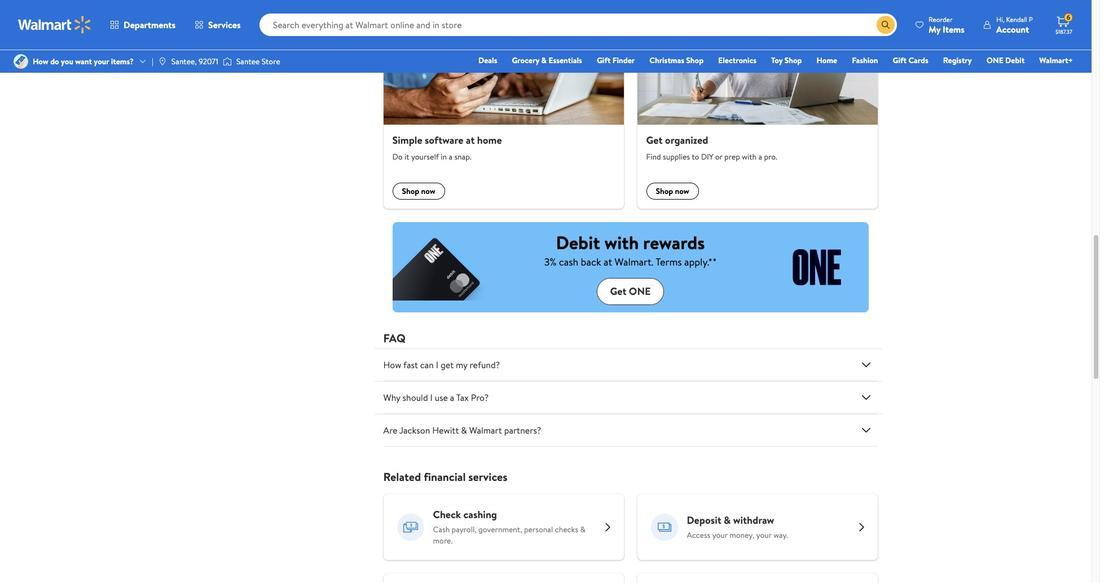 Task type: locate. For each thing, give the bounding box(es) containing it.
departments
[[124, 19, 176, 31]]

debit inside debit with rewards 3% cash back at walmart. terms apply.**
[[556, 230, 600, 255]]

with
[[742, 151, 757, 163], [604, 230, 639, 255]]

1 horizontal spatial now
[[675, 186, 689, 197]]

get up find
[[646, 133, 663, 147]]

get one link
[[597, 278, 664, 305]]

reorder my items
[[929, 14, 965, 35]]

0 horizontal spatial one
[[629, 285, 651, 299]]

 image left the do
[[14, 54, 28, 69]]

 image
[[158, 57, 167, 66]]

a left pro.
[[759, 151, 762, 163]]

one down walmart.
[[629, 285, 651, 299]]

shop now inside simple software at home list item
[[402, 186, 435, 197]]

at
[[466, 133, 475, 147], [604, 255, 612, 269]]

i left use
[[430, 392, 433, 404]]

cards left registry link
[[909, 55, 929, 66]]

your
[[94, 56, 109, 67], [712, 530, 728, 541], [756, 530, 772, 541]]

one debit link
[[982, 54, 1030, 67]]

view
[[248, 25, 265, 36]]

back
[[581, 255, 601, 269]]

1 horizontal spatial with
[[742, 151, 757, 163]]

0 horizontal spatial i
[[430, 392, 433, 404]]

 image
[[14, 54, 28, 69], [223, 56, 232, 67]]

 image right 92071
[[223, 56, 232, 67]]

your for you
[[94, 56, 109, 67]]

cards inside "visa, mastercard, & amex gift cards"
[[248, 3, 268, 15]]

1 now from the left
[[421, 186, 435, 197]]

shop now inside get organized list item
[[656, 186, 689, 197]]

& up money,
[[724, 514, 731, 528]]

2 vertical spatial cards
[[909, 55, 929, 66]]

1 vertical spatial i
[[430, 392, 433, 404]]

1 horizontal spatial debit
[[1005, 55, 1025, 66]]

0 vertical spatial one
[[987, 55, 1004, 66]]

are jackson hewitt & walmart partners? image
[[860, 424, 873, 437]]

refund?
[[470, 359, 500, 371]]

use
[[435, 392, 448, 404]]

shop now down supplies
[[656, 186, 689, 197]]

0 horizontal spatial  image
[[14, 54, 28, 69]]

Walmart Site-Wide search field
[[259, 14, 897, 36]]

now inside get organized list item
[[675, 186, 689, 197]]

shop now down yourself
[[402, 186, 435, 197]]

with right back
[[604, 230, 639, 255]]

walmart
[[469, 424, 502, 437]]

0 horizontal spatial your
[[94, 56, 109, 67]]

0 vertical spatial how
[[33, 56, 48, 67]]

with right prep
[[742, 151, 757, 163]]

cards
[[248, 3, 268, 15], [291, 25, 311, 36], [909, 55, 929, 66]]

6
[[1067, 13, 1070, 22]]

deals
[[478, 55, 497, 66]]

now down supplies
[[675, 186, 689, 197]]

0 vertical spatial with
[[742, 151, 757, 163]]

with inside get organized find supplies to diy or prep with a pro.
[[742, 151, 757, 163]]

are
[[383, 424, 397, 437]]

2 horizontal spatial cards
[[909, 55, 929, 66]]

should
[[403, 392, 428, 404]]

1 vertical spatial at
[[604, 255, 612, 269]]

0 vertical spatial cards
[[248, 3, 268, 15]]

reorder
[[929, 14, 953, 24]]

with inside debit with rewards 3% cash back at walmart. terms apply.**
[[604, 230, 639, 255]]

0 horizontal spatial with
[[604, 230, 639, 255]]

at up 'snap.'
[[466, 133, 475, 147]]

i
[[436, 359, 438, 371], [430, 392, 433, 404]]

0 vertical spatial at
[[466, 133, 475, 147]]

why should i use a tax pro? image
[[860, 391, 873, 405]]

gift inside 'gift cards' link
[[893, 55, 907, 66]]

1 horizontal spatial at
[[604, 255, 612, 269]]

1 horizontal spatial your
[[712, 530, 728, 541]]

cards down 'visa,'
[[248, 3, 268, 15]]

my
[[456, 359, 468, 371]]

& right "grocery"
[[541, 55, 547, 66]]

kendall
[[1006, 14, 1027, 24]]

home
[[477, 133, 502, 147]]

prep
[[724, 151, 740, 163]]

gift right the amex
[[338, 0, 352, 2]]

santee store
[[236, 56, 280, 67]]

services
[[468, 470, 508, 485]]

list containing simple software at home
[[377, 0, 884, 209]]

gift
[[338, 0, 352, 2], [276, 25, 290, 36], [597, 55, 611, 66], [893, 55, 907, 66]]

0 horizontal spatial how
[[33, 56, 48, 67]]

1 horizontal spatial  image
[[223, 56, 232, 67]]

1 vertical spatial with
[[604, 230, 639, 255]]

your left way.
[[756, 530, 772, 541]]

christmas shop
[[650, 55, 704, 66]]

walmart image
[[18, 16, 91, 34]]

your for withdraw
[[712, 530, 728, 541]]

shop right toy
[[785, 55, 802, 66]]

& left the amex
[[308, 0, 314, 2]]

or
[[715, 151, 723, 163]]

at right back
[[604, 255, 612, 269]]

your right access in the bottom right of the page
[[712, 530, 728, 541]]

1 horizontal spatial how
[[383, 359, 401, 371]]

at inside simple software at home do it yourself in a snap.
[[466, 133, 475, 147]]

1 vertical spatial cards
[[291, 25, 311, 36]]

0 horizontal spatial get
[[610, 285, 627, 299]]

shop down find
[[656, 186, 673, 197]]

i left get
[[436, 359, 438, 371]]

simple software at home do it yourself in a snap.
[[392, 133, 502, 163]]

list
[[377, 0, 884, 209]]

1 vertical spatial debit
[[556, 230, 600, 255]]

find
[[646, 151, 661, 163]]

one down account
[[987, 55, 1004, 66]]

now down yourself
[[421, 186, 435, 197]]

fast
[[403, 359, 418, 371]]

& inside "deposit & withdraw access your money, your way."
[[724, 514, 731, 528]]

0 horizontal spatial cards
[[248, 3, 268, 15]]

store
[[262, 56, 280, 67]]

 image for santee store
[[223, 56, 232, 67]]

shop right christmas
[[686, 55, 704, 66]]

a
[[449, 151, 453, 163], [759, 151, 762, 163], [450, 392, 454, 404]]

a inside get organized find supplies to diy or prep with a pro.
[[759, 151, 762, 163]]

0 horizontal spatial now
[[421, 186, 435, 197]]

deposit & withdraw access your money, your way.
[[687, 514, 788, 541]]

1 horizontal spatial cards
[[291, 25, 311, 36]]

view all gift cards link
[[248, 24, 311, 36]]

0 vertical spatial get
[[646, 133, 663, 147]]

terms
[[656, 255, 682, 269]]

0 horizontal spatial at
[[466, 133, 475, 147]]

want
[[75, 56, 92, 67]]

shop now
[[402, 186, 435, 197], [656, 186, 689, 197]]

your right want
[[94, 56, 109, 67]]

1 horizontal spatial get
[[646, 133, 663, 147]]

get down walmart.
[[610, 285, 627, 299]]

cash
[[559, 255, 578, 269]]

gift cards link
[[888, 54, 934, 67]]

way.
[[774, 530, 788, 541]]

1 horizontal spatial shop now
[[656, 186, 689, 197]]

1 horizontal spatial i
[[436, 359, 438, 371]]

92071
[[199, 56, 218, 67]]

2 now from the left
[[675, 186, 689, 197]]

finder
[[613, 55, 635, 66]]

walmart+
[[1039, 55, 1073, 66]]

government,
[[478, 524, 522, 536]]

|
[[152, 56, 153, 67]]

how fast can i get my refund?
[[383, 359, 500, 371]]

1 shop now from the left
[[402, 186, 435, 197]]

gift left finder
[[597, 55, 611, 66]]

cards down the visa, mastercard, & amex gift cards link
[[291, 25, 311, 36]]

& right hewitt at the bottom left of page
[[461, 424, 467, 437]]

debit with rewards. get three percent cash back at walmart. terms apply. get one. image
[[392, 234, 869, 301]]

& right checks
[[580, 524, 585, 536]]

a right in
[[449, 151, 453, 163]]

home
[[817, 55, 837, 66]]

gift right all
[[276, 25, 290, 36]]

0 horizontal spatial debit
[[556, 230, 600, 255]]

essentials
[[549, 55, 582, 66]]

2 shop now from the left
[[656, 186, 689, 197]]

Search search field
[[259, 14, 897, 36]]

view all gift cards
[[248, 25, 311, 36]]

santee
[[236, 56, 260, 67]]

0 horizontal spatial shop now
[[402, 186, 435, 197]]

how fast can i get my refund? image
[[860, 358, 873, 372]]

get one
[[610, 285, 651, 299]]

get organized list item
[[630, 0, 884, 209]]

check cashing. cash payroll, government, personal checks & more. image
[[397, 514, 424, 541]]

account
[[996, 23, 1029, 35]]

now inside simple software at home list item
[[421, 186, 435, 197]]

electronics link
[[713, 54, 762, 67]]

gift right fashion
[[893, 55, 907, 66]]

1 vertical spatial how
[[383, 359, 401, 371]]

how left the do
[[33, 56, 48, 67]]

personal
[[524, 524, 553, 536]]

how left fast
[[383, 359, 401, 371]]

walmart.
[[615, 255, 654, 269]]

shop down it
[[402, 186, 419, 197]]

2 horizontal spatial your
[[756, 530, 772, 541]]

simple software at home list item
[[377, 0, 630, 209]]

1 vertical spatial get
[[610, 285, 627, 299]]

get inside get organized find supplies to diy or prep with a pro.
[[646, 133, 663, 147]]

&
[[308, 0, 314, 2], [541, 55, 547, 66], [461, 424, 467, 437], [724, 514, 731, 528], [580, 524, 585, 536]]

gift finder link
[[592, 54, 640, 67]]

$187.37
[[1056, 28, 1072, 36]]



Task type: describe. For each thing, give the bounding box(es) containing it.
pro?
[[471, 392, 489, 404]]

simple
[[392, 133, 422, 147]]

a left tax
[[450, 392, 454, 404]]

visa, mastercard, & amex gift cards link
[[248, 0, 352, 15]]

faq
[[383, 331, 406, 346]]

fashion
[[852, 55, 878, 66]]

apply.**
[[684, 255, 717, 269]]

pro.
[[764, 151, 777, 163]]

cards inside view all gift cards link
[[291, 25, 311, 36]]

related financial services
[[383, 470, 508, 485]]

santee, 92071
[[171, 56, 218, 67]]

grocery & essentials link
[[507, 54, 587, 67]]

amex
[[315, 0, 337, 2]]

financial
[[424, 470, 466, 485]]

in
[[441, 151, 447, 163]]

p
[[1029, 14, 1033, 24]]

snap.
[[454, 151, 471, 163]]

3%
[[544, 255, 557, 269]]

grocery & essentials
[[512, 55, 582, 66]]

get
[[441, 359, 454, 371]]

6 $187.37
[[1056, 13, 1072, 36]]

shop now for software
[[402, 186, 435, 197]]

electronics
[[718, 55, 757, 66]]

1 horizontal spatial one
[[987, 55, 1004, 66]]

mastercard,
[[266, 0, 306, 2]]

gift inside view all gift cards link
[[276, 25, 290, 36]]

how for how fast can i get my refund?
[[383, 359, 401, 371]]

organized
[[665, 133, 708, 147]]

at inside debit with rewards 3% cash back at walmart. terms apply.**
[[604, 255, 612, 269]]

deposit and withdraw. access your money, your way. image
[[651, 514, 678, 541]]

access
[[687, 530, 710, 541]]

why should i use a tax pro?
[[383, 392, 489, 404]]

shop inside get organized list item
[[656, 186, 673, 197]]

yourself
[[411, 151, 439, 163]]

do
[[392, 151, 403, 163]]

items
[[943, 23, 965, 35]]

how for how do you want your items?
[[33, 56, 48, 67]]

search icon image
[[881, 20, 890, 29]]

toy shop
[[771, 55, 802, 66]]

cashing
[[463, 508, 497, 522]]

now for organized
[[675, 186, 689, 197]]

shop now for organized
[[656, 186, 689, 197]]

get organized find supplies to diy or prep with a pro.
[[646, 133, 777, 163]]

get for get one
[[610, 285, 627, 299]]

payroll,
[[452, 524, 477, 536]]

get for get organized find supplies to diy or prep with a pro.
[[646, 133, 663, 147]]

shop inside simple software at home list item
[[402, 186, 419, 197]]

hi,
[[996, 14, 1005, 24]]

you
[[61, 56, 73, 67]]

registry
[[943, 55, 972, 66]]

1 vertical spatial one
[[629, 285, 651, 299]]

to
[[692, 151, 699, 163]]

cash
[[433, 524, 450, 536]]

walmart+ link
[[1034, 54, 1078, 67]]

supplies
[[663, 151, 690, 163]]

shop inside 'link'
[[686, 55, 704, 66]]

gift inside "visa, mastercard, & amex gift cards"
[[338, 0, 352, 2]]

0 vertical spatial debit
[[1005, 55, 1025, 66]]

software
[[425, 133, 463, 147]]

now for software
[[421, 186, 435, 197]]

how do you want your items?
[[33, 56, 134, 67]]

tax
[[456, 392, 469, 404]]

a inside simple software at home do it yourself in a snap.
[[449, 151, 453, 163]]

toy
[[771, 55, 783, 66]]

money,
[[730, 530, 755, 541]]

checks
[[555, 524, 578, 536]]

services button
[[185, 11, 250, 38]]

it
[[405, 151, 409, 163]]

can
[[420, 359, 434, 371]]

items?
[[111, 56, 134, 67]]

more.
[[433, 536, 453, 547]]

why
[[383, 392, 400, 404]]

related
[[383, 470, 421, 485]]

do
[[50, 56, 59, 67]]

0 vertical spatial i
[[436, 359, 438, 371]]

check
[[433, 508, 461, 522]]

santee,
[[171, 56, 197, 67]]

all
[[267, 25, 274, 36]]

deals link
[[473, 54, 502, 67]]

grocery
[[512, 55, 539, 66]]

registry link
[[938, 54, 977, 67]]

christmas shop link
[[644, 54, 709, 67]]

rewards
[[643, 230, 705, 255]]

departments button
[[100, 11, 185, 38]]

gift inside "gift finder" link
[[597, 55, 611, 66]]

are jackson hewitt & walmart partners?
[[383, 424, 541, 437]]

 image for how do you want your items?
[[14, 54, 28, 69]]

& inside "visa, mastercard, & amex gift cards"
[[308, 0, 314, 2]]

& inside 'check cashing cash payroll, government, personal checks & more.'
[[580, 524, 585, 536]]

visa, mastercard, & amex gift cards
[[248, 0, 352, 15]]

deposit
[[687, 514, 721, 528]]

cards inside 'gift cards' link
[[909, 55, 929, 66]]

diy
[[701, 151, 713, 163]]

toy shop link
[[766, 54, 807, 67]]

services
[[208, 19, 241, 31]]



Task type: vqa. For each thing, say whether or not it's contained in the screenshot.
Auto & Tires dropdown button
no



